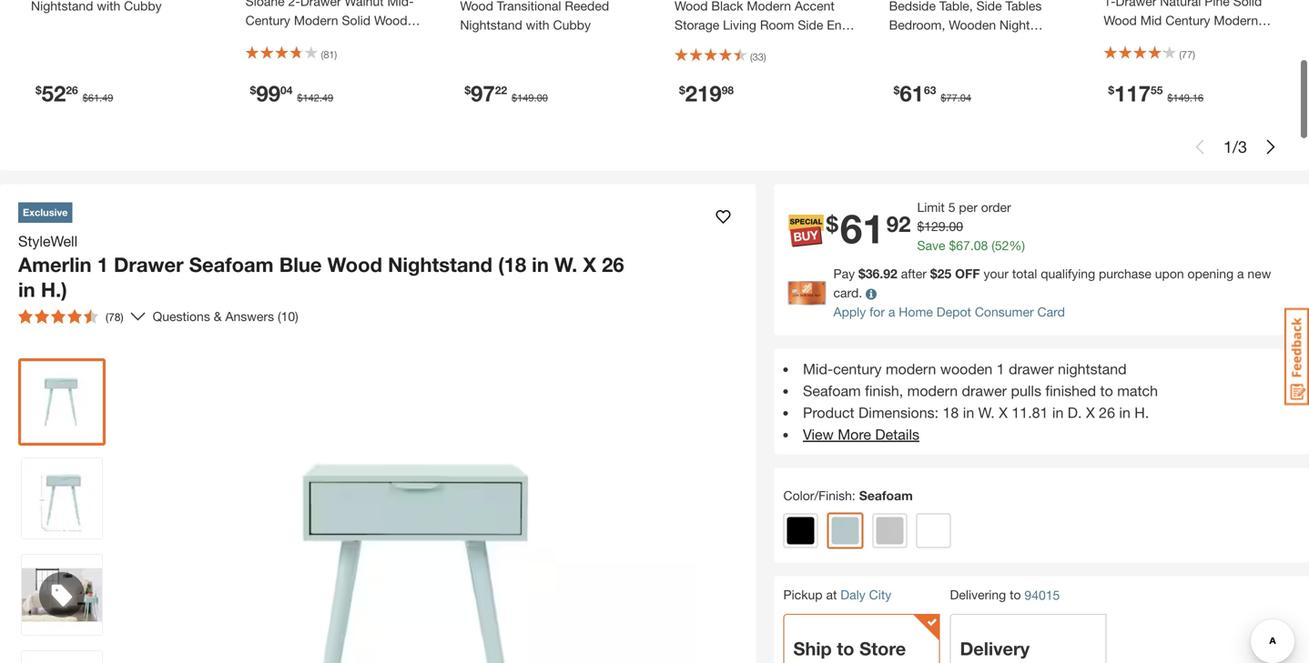 Task type: describe. For each thing, give the bounding box(es) containing it.
charcoal black image
[[787, 518, 815, 545]]

blue
[[279, 253, 322, 277]]

new
[[1248, 267, 1272, 282]]

04 inside the $ 99 04 $ 142 . 49
[[281, 84, 293, 97]]

in right 18
[[963, 405, 975, 422]]

seafoam image
[[832, 518, 859, 545]]

info image
[[866, 289, 877, 300]]

0 horizontal spatial 52
[[42, 80, 66, 106]]

4.5 stars image
[[18, 310, 98, 324]]

modern
[[294, 13, 338, 28]]

49 for 99
[[322, 92, 333, 104]]

149 for 97
[[517, 92, 534, 104]]

card.
[[834, 286, 863, 301]]

98
[[722, 84, 734, 97]]

$ 52 26 $ 61 . 49
[[36, 80, 113, 106]]

delivering
[[950, 588, 1007, 603]]

92
[[887, 211, 911, 237]]

amerlin
[[18, 253, 92, 277]]

94015 link
[[1025, 587, 1060, 606]]

limit 5 per order $ 129 . 00 save $ 67 . 08 ( 52 %)
[[918, 200, 1026, 253]]

next slide image
[[1264, 140, 1279, 155]]

stylewell link
[[18, 231, 85, 252]]

mid-century modern wooden 1 drawer nightstand seafoam finish, modern drawer pulls finished to match product dimensions: 18 in w. x 11.81 in d. x 26 in h. view more details
[[803, 361, 1158, 444]]

00 inside $ 97 22 $ 149 . 00
[[537, 92, 548, 104]]

to for ship to store
[[837, 638, 855, 660]]

depot
[[937, 305, 972, 320]]

11.81
[[1012, 405, 1049, 422]]

33
[[753, 51, 764, 63]]

total
[[1013, 267, 1038, 282]]

h.
[[1135, 405, 1150, 422]]

( for 33
[[750, 51, 753, 63]]

$ 99 04 $ 142 . 49
[[250, 80, 333, 106]]

save
[[918, 238, 946, 253]]

$ 97 22 $ 149 . 00
[[465, 80, 548, 106]]

shadow gray image
[[877, 518, 904, 545]]

219
[[685, 80, 722, 106]]

answers
[[225, 309, 274, 324]]

63
[[924, 84, 937, 97]]

color/finish
[[784, 489, 852, 504]]

qualifying
[[1041, 267, 1096, 282]]

( for 77
[[1180, 49, 1182, 61]]

in left d.
[[1053, 405, 1064, 422]]

finish,
[[865, 383, 904, 400]]

55
[[1151, 84, 1163, 97]]

1 horizontal spatial )
[[764, 51, 766, 63]]

pay $ 36.92 after $ 25 off
[[834, 267, 980, 282]]

consumer
[[975, 305, 1034, 320]]

08
[[974, 238, 988, 253]]

99
[[256, 80, 281, 106]]

mid- inside sloane 2-drawer walnut mid- century modern solid wood nightstand
[[387, 0, 414, 9]]

( inside 'limit 5 per order $ 129 . 00 save $ 67 . 08 ( 52 %)'
[[992, 238, 995, 253]]

pulls
[[1011, 383, 1042, 400]]

wood inside stylewell amerlin 1 drawer seafoam blue wood nightstand (18 in w. x 26 in h.)
[[328, 253, 382, 277]]

&
[[214, 309, 222, 324]]

. for 97
[[534, 92, 537, 104]]

delivering to 94015
[[950, 588, 1060, 603]]

$ 117 55 $ 149 . 16
[[1109, 80, 1204, 106]]

store
[[860, 638, 906, 660]]

drawer inside sloane 2-drawer walnut mid- century modern solid wood nightstand
[[300, 0, 341, 9]]

(10)
[[278, 309, 299, 324]]

daly city button
[[841, 588, 892, 603]]

/
[[1233, 137, 1239, 157]]

finished
[[1046, 383, 1097, 400]]

sloane 2-drawer walnut mid- century modern solid wood nightstand link
[[246, 0, 427, 47]]

delivery button
[[950, 615, 1107, 664]]

94015
[[1025, 588, 1060, 603]]

view
[[803, 426, 834, 444]]

(78) link
[[11, 303, 145, 332]]

your
[[984, 267, 1009, 282]]

:
[[852, 489, 856, 504]]

exclusive
[[23, 207, 68, 219]]

d.
[[1068, 405, 1082, 422]]

questions
[[153, 309, 210, 324]]

18
[[943, 405, 959, 422]]

22
[[495, 84, 507, 97]]

(18
[[498, 253, 526, 277]]

nightstand inside stylewell amerlin 1 drawer seafoam blue wood nightstand (18 in w. x 26 in h.)
[[388, 253, 493, 277]]

0 horizontal spatial a
[[889, 305, 896, 320]]

off
[[955, 267, 980, 282]]

per
[[959, 200, 978, 215]]

apply for a home depot consumer card link
[[834, 305, 1065, 320]]

seafoam stylewell nightstands bs1807221 sea e1.1 image
[[22, 459, 102, 539]]

$ 61 63 $ 77 . 04
[[894, 80, 972, 106]]

in left h.
[[1120, 405, 1131, 422]]

1 / 3
[[1224, 137, 1248, 157]]

sloane
[[246, 0, 285, 9]]

. for 61
[[958, 92, 961, 104]]

mid- inside mid-century modern wooden 1 drawer nightstand seafoam finish, modern drawer pulls finished to match product dimensions: 18 in w. x 11.81 in d. x 26 in h. view more details
[[803, 361, 834, 378]]

w. inside mid-century modern wooden 1 drawer nightstand seafoam finish, modern drawer pulls finished to match product dimensions: 18 in w. x 11.81 in d. x 26 in h. view more details
[[979, 405, 995, 422]]

walnut
[[345, 0, 384, 9]]

w. inside stylewell amerlin 1 drawer seafoam blue wood nightstand (18 in w. x 26 in h.)
[[555, 253, 578, 277]]

sloane 2-drawer walnut mid- century modern solid wood nightstand
[[246, 0, 414, 47]]

ship
[[794, 638, 832, 660]]

2 vertical spatial seafoam
[[859, 489, 913, 504]]

this is the first slide image
[[1193, 140, 1208, 155]]

seafoam inside stylewell amerlin 1 drawer seafoam blue wood nightstand (18 in w. x 26 in h.)
[[189, 253, 274, 277]]

) for 99
[[335, 49, 337, 61]]

century
[[833, 361, 882, 378]]

1 inside stylewell amerlin 1 drawer seafoam blue wood nightstand (18 in w. x 26 in h.)
[[97, 253, 108, 277]]

( 77 )
[[1180, 49, 1196, 61]]

16
[[1193, 92, 1204, 104]]

0 horizontal spatial drawer
[[962, 383, 1007, 400]]

61 for $ 61 63 $ 77 . 04
[[900, 80, 924, 106]]

city
[[869, 588, 892, 603]]

1 horizontal spatial x
[[999, 405, 1008, 422]]

26 inside $ 52 26 $ 61 . 49
[[66, 84, 78, 97]]

nightstand
[[1058, 361, 1127, 378]]

) for 117
[[1193, 49, 1196, 61]]

opening
[[1188, 267, 1234, 282]]

0 vertical spatial drawer
[[1009, 361, 1054, 378]]

ship to store
[[794, 638, 906, 660]]



Task type: vqa. For each thing, say whether or not it's contained in the screenshot.
bottommost the a
yes



Task type: locate. For each thing, give the bounding box(es) containing it.
seafoam stylewell nightstands bs1807221 sea 64.0 image
[[22, 363, 102, 443]]

3
[[1239, 137, 1248, 157]]

04
[[281, 84, 293, 97], [961, 92, 972, 104]]

61 for $ 61 92
[[840, 205, 885, 252]]

1 149 from the left
[[517, 92, 534, 104]]

1 vertical spatial drawer
[[114, 253, 184, 277]]

a right for
[[889, 305, 896, 320]]

04 left 142
[[281, 84, 293, 97]]

0 vertical spatial nightstand
[[246, 32, 308, 47]]

0 horizontal spatial )
[[335, 49, 337, 61]]

w. right (18
[[555, 253, 578, 277]]

$ 61 92
[[826, 205, 911, 252]]

( 33 )
[[750, 51, 766, 63]]

seafoam right : at the bottom of the page
[[859, 489, 913, 504]]

25
[[938, 267, 952, 282]]

modern
[[886, 361, 937, 378], [908, 383, 958, 400]]

1 right wooden
[[997, 361, 1005, 378]]

0 vertical spatial 00
[[537, 92, 548, 104]]

26 inside stylewell amerlin 1 drawer seafoam blue wood nightstand (18 in w. x 26 in h.)
[[602, 253, 624, 277]]

apply
[[834, 305, 866, 320]]

0 horizontal spatial 1
[[97, 253, 108, 277]]

)
[[335, 49, 337, 61], [1193, 49, 1196, 61], [764, 51, 766, 63]]

1 horizontal spatial 04
[[961, 92, 972, 104]]

1 vertical spatial 26
[[602, 253, 624, 277]]

1 vertical spatial drawer
[[962, 383, 1007, 400]]

1 inside mid-century modern wooden 1 drawer nightstand seafoam finish, modern drawer pulls finished to match product dimensions: 18 in w. x 11.81 in d. x 26 in h. view more details
[[997, 361, 1005, 378]]

0 vertical spatial w.
[[555, 253, 578, 277]]

to
[[1101, 383, 1114, 400], [1010, 588, 1021, 603], [837, 638, 855, 660]]

dimensions:
[[859, 405, 939, 422]]

149 right 22
[[517, 92, 534, 104]]

117
[[1115, 80, 1151, 106]]

0 horizontal spatial 61
[[88, 92, 99, 104]]

. for 99
[[320, 92, 322, 104]]

2 vertical spatial to
[[837, 638, 855, 660]]

modern up finish,
[[886, 361, 937, 378]]

67
[[957, 238, 971, 253]]

. for 117
[[1190, 92, 1193, 104]]

1 vertical spatial 77
[[947, 92, 958, 104]]

0 vertical spatial a
[[1238, 267, 1245, 282]]

seafoam up questions & answers (10)
[[189, 253, 274, 277]]

x inside stylewell amerlin 1 drawer seafoam blue wood nightstand (18 in w. x 26 in h.)
[[583, 253, 597, 277]]

0 horizontal spatial 49
[[102, 92, 113, 104]]

daly
[[841, 588, 866, 603]]

at
[[826, 588, 837, 603]]

apply for a home depot consumer card
[[834, 305, 1065, 320]]

129
[[925, 219, 946, 234]]

77 up 16 on the top
[[1182, 49, 1193, 61]]

mid- up the product
[[803, 361, 834, 378]]

$ inside '$ 219 98'
[[679, 84, 685, 97]]

seafoam inside mid-century modern wooden 1 drawer nightstand seafoam finish, modern drawer pulls finished to match product dimensions: 18 in w. x 11.81 in d. x 26 in h. view more details
[[803, 383, 861, 400]]

0 vertical spatial 77
[[1182, 49, 1193, 61]]

drawer inside stylewell amerlin 1 drawer seafoam blue wood nightstand (18 in w. x 26 in h.)
[[114, 253, 184, 277]]

149 inside $ 97 22 $ 149 . 00
[[517, 92, 534, 104]]

0 horizontal spatial drawer
[[114, 253, 184, 277]]

2 horizontal spatial )
[[1193, 49, 1196, 61]]

1 horizontal spatial 1
[[997, 361, 1005, 378]]

drawer down wooden
[[962, 383, 1007, 400]]

1 left 3
[[1224, 137, 1233, 157]]

to inside button
[[837, 638, 855, 660]]

1 horizontal spatial w.
[[979, 405, 995, 422]]

in right (18
[[532, 253, 549, 277]]

. inside $ 117 55 $ 149 . 16
[[1190, 92, 1193, 104]]

2 49 from the left
[[322, 92, 333, 104]]

apply now image
[[788, 281, 834, 305]]

( for 81
[[321, 49, 324, 61]]

1 vertical spatial 00
[[949, 219, 964, 234]]

52 inside 'limit 5 per order $ 129 . 00 save $ 67 . 08 ( 52 %)'
[[995, 238, 1009, 253]]

36.92
[[866, 267, 898, 282]]

1 horizontal spatial 26
[[602, 253, 624, 277]]

color/finish : seafoam
[[784, 489, 913, 504]]

wood down walnut
[[374, 13, 408, 28]]

. for 52
[[99, 92, 102, 104]]

order
[[982, 200, 1012, 215]]

0 horizontal spatial mid-
[[387, 0, 414, 9]]

2 vertical spatial 1
[[997, 361, 1005, 378]]

nightstand left (18
[[388, 253, 493, 277]]

04 right 63
[[961, 92, 972, 104]]

1 horizontal spatial drawer
[[300, 0, 341, 9]]

delivery
[[960, 638, 1030, 660]]

drawer up questions
[[114, 253, 184, 277]]

1 horizontal spatial 77
[[1182, 49, 1193, 61]]

1 horizontal spatial 61
[[840, 205, 885, 252]]

mid- right walnut
[[387, 0, 414, 9]]

$ inside $ 61 92
[[826, 211, 839, 237]]

142
[[303, 92, 320, 104]]

49 inside the $ 99 04 $ 142 . 49
[[322, 92, 333, 104]]

00 down 5
[[949, 219, 964, 234]]

card
[[1038, 305, 1065, 320]]

1 vertical spatial nightstand
[[388, 253, 493, 277]]

wood right "blue"
[[328, 253, 382, 277]]

x right d.
[[1086, 405, 1095, 422]]

00 inside 'limit 5 per order $ 129 . 00 save $ 67 . 08 ( 52 %)'
[[949, 219, 964, 234]]

1 vertical spatial w.
[[979, 405, 995, 422]]

2 horizontal spatial 26
[[1099, 405, 1116, 422]]

%)
[[1009, 238, 1026, 253]]

for
[[870, 305, 885, 320]]

49
[[102, 92, 113, 104], [322, 92, 333, 104]]

04 inside $ 61 63 $ 77 . 04
[[961, 92, 972, 104]]

a inside your total qualifying purchase upon opening a new card.
[[1238, 267, 1245, 282]]

0 vertical spatial modern
[[886, 361, 937, 378]]

0 vertical spatial seafoam
[[189, 253, 274, 277]]

1 vertical spatial mid-
[[803, 361, 834, 378]]

0 horizontal spatial 04
[[281, 84, 293, 97]]

x right (18
[[583, 253, 597, 277]]

61 inside $ 52 26 $ 61 . 49
[[88, 92, 99, 104]]

1 49 from the left
[[102, 92, 113, 104]]

0 horizontal spatial to
[[837, 638, 855, 660]]

after
[[901, 267, 927, 282]]

1 vertical spatial 52
[[995, 238, 1009, 253]]

. inside the $ 99 04 $ 142 . 49
[[320, 92, 322, 104]]

details
[[876, 426, 920, 444]]

in
[[532, 253, 549, 277], [18, 278, 35, 302], [963, 405, 975, 422], [1053, 405, 1064, 422], [1120, 405, 1131, 422]]

149 inside $ 117 55 $ 149 . 16
[[1173, 92, 1190, 104]]

a
[[1238, 267, 1245, 282], [889, 305, 896, 320]]

1 vertical spatial 1
[[97, 253, 108, 277]]

0 horizontal spatial 149
[[517, 92, 534, 104]]

26 inside mid-century modern wooden 1 drawer nightstand seafoam finish, modern drawer pulls finished to match product dimensions: 18 in w. x 11.81 in d. x 26 in h. view more details
[[1099, 405, 1116, 422]]

to for delivering to 94015
[[1010, 588, 1021, 603]]

1 horizontal spatial mid-
[[803, 361, 834, 378]]

seafoam
[[189, 253, 274, 277], [803, 383, 861, 400], [859, 489, 913, 504]]

97
[[471, 80, 495, 106]]

0 vertical spatial 26
[[66, 84, 78, 97]]

view more details link
[[803, 426, 920, 444]]

solid
[[342, 13, 371, 28]]

81
[[324, 49, 335, 61]]

2 149 from the left
[[1173, 92, 1190, 104]]

2 horizontal spatial 61
[[900, 80, 924, 106]]

purchase
[[1099, 267, 1152, 282]]

2 horizontal spatial x
[[1086, 405, 1095, 422]]

1 horizontal spatial a
[[1238, 267, 1245, 282]]

$ 219 98
[[679, 80, 734, 106]]

1 horizontal spatial drawer
[[1009, 361, 1054, 378]]

149 left 16 on the top
[[1173, 92, 1190, 104]]

a left new
[[1238, 267, 1245, 282]]

0 vertical spatial 1
[[1224, 137, 1233, 157]]

( 81 )
[[321, 49, 337, 61]]

wood inside sloane 2-drawer walnut mid- century modern solid wood nightstand
[[374, 13, 408, 28]]

drawer up 'modern'
[[300, 0, 341, 9]]

mid-
[[387, 0, 414, 9], [803, 361, 834, 378]]

to down nightstand
[[1101, 383, 1114, 400]]

1 vertical spatial wood
[[328, 253, 382, 277]]

2 vertical spatial 26
[[1099, 405, 1116, 422]]

home
[[899, 305, 933, 320]]

0 vertical spatial mid-
[[387, 0, 414, 9]]

wooden
[[941, 361, 993, 378]]

1 horizontal spatial nightstand
[[388, 253, 493, 277]]

x left 11.81
[[999, 405, 1008, 422]]

. inside $ 97 22 $ 149 . 00
[[534, 92, 537, 104]]

2 horizontal spatial 1
[[1224, 137, 1233, 157]]

drawer
[[300, 0, 341, 9], [114, 253, 184, 277]]

77 inside $ 61 63 $ 77 . 04
[[947, 92, 958, 104]]

1 vertical spatial seafoam
[[803, 383, 861, 400]]

52
[[42, 80, 66, 106], [995, 238, 1009, 253]]

77
[[1182, 49, 1193, 61], [947, 92, 958, 104]]

5
[[949, 200, 956, 215]]

0 vertical spatial drawer
[[300, 0, 341, 9]]

wood
[[374, 13, 408, 28], [328, 253, 382, 277]]

1 horizontal spatial to
[[1010, 588, 1021, 603]]

nightstand inside sloane 2-drawer walnut mid- century modern solid wood nightstand
[[246, 32, 308, 47]]

0 vertical spatial to
[[1101, 383, 1114, 400]]

0 horizontal spatial 77
[[947, 92, 958, 104]]

seafoam stylewell nightstands bs1807221 sea 44 hotspot.0 image
[[22, 556, 102, 636]]

product
[[803, 405, 855, 422]]

h.)
[[41, 278, 67, 302]]

1 horizontal spatial 52
[[995, 238, 1009, 253]]

1 horizontal spatial 00
[[949, 219, 964, 234]]

to left the 94015
[[1010, 588, 1021, 603]]

modern up 18
[[908, 383, 958, 400]]

149 for 117
[[1173, 92, 1190, 104]]

49 inside $ 52 26 $ 61 . 49
[[102, 92, 113, 104]]

1 horizontal spatial 49
[[322, 92, 333, 104]]

pickup
[[784, 588, 823, 603]]

49 for 52
[[102, 92, 113, 104]]

26
[[66, 84, 78, 97], [602, 253, 624, 277], [1099, 405, 1116, 422]]

seafoam up the product
[[803, 383, 861, 400]]

in left h.) in the top of the page
[[18, 278, 35, 302]]

2-
[[288, 0, 300, 9]]

to inside the delivering to 94015
[[1010, 588, 1021, 603]]

. inside $ 61 63 $ 77 . 04
[[958, 92, 961, 104]]

1
[[1224, 137, 1233, 157], [97, 253, 108, 277], [997, 361, 1005, 378]]

1 horizontal spatial 149
[[1173, 92, 1190, 104]]

1 vertical spatial modern
[[908, 383, 958, 400]]

0 vertical spatial wood
[[374, 13, 408, 28]]

feedback link image
[[1285, 308, 1310, 406]]

0 horizontal spatial nightstand
[[246, 32, 308, 47]]

nightstand down century
[[246, 32, 308, 47]]

2 horizontal spatial to
[[1101, 383, 1114, 400]]

x
[[583, 253, 597, 277], [999, 405, 1008, 422], [1086, 405, 1095, 422]]

century
[[246, 13, 290, 28]]

61
[[900, 80, 924, 106], [88, 92, 99, 104], [840, 205, 885, 252]]

0 horizontal spatial 00
[[537, 92, 548, 104]]

to inside mid-century modern wooden 1 drawer nightstand seafoam finish, modern drawer pulls finished to match product dimensions: 18 in w. x 11.81 in d. x 26 in h. view more details
[[1101, 383, 1114, 400]]

drawer
[[1009, 361, 1054, 378], [962, 383, 1007, 400]]

1 right amerlin
[[97, 253, 108, 277]]

77 right 63
[[947, 92, 958, 104]]

drawer up pulls
[[1009, 361, 1054, 378]]

pay
[[834, 267, 855, 282]]

. inside $ 52 26 $ 61 . 49
[[99, 92, 102, 104]]

1 vertical spatial a
[[889, 305, 896, 320]]

0 horizontal spatial 26
[[66, 84, 78, 97]]

your total qualifying purchase upon opening a new card.
[[834, 267, 1272, 301]]

0 horizontal spatial x
[[583, 253, 597, 277]]

1 vertical spatial to
[[1010, 588, 1021, 603]]

00 right 22
[[537, 92, 548, 104]]

w. right 18
[[979, 405, 995, 422]]

0 vertical spatial 52
[[42, 80, 66, 106]]

to right "ship"
[[837, 638, 855, 660]]

0 horizontal spatial w.
[[555, 253, 578, 277]]

match
[[1118, 383, 1158, 400]]

stylewell amerlin 1 drawer seafoam blue wood nightstand (18 in w. x 26 in h.)
[[18, 233, 624, 302]]



